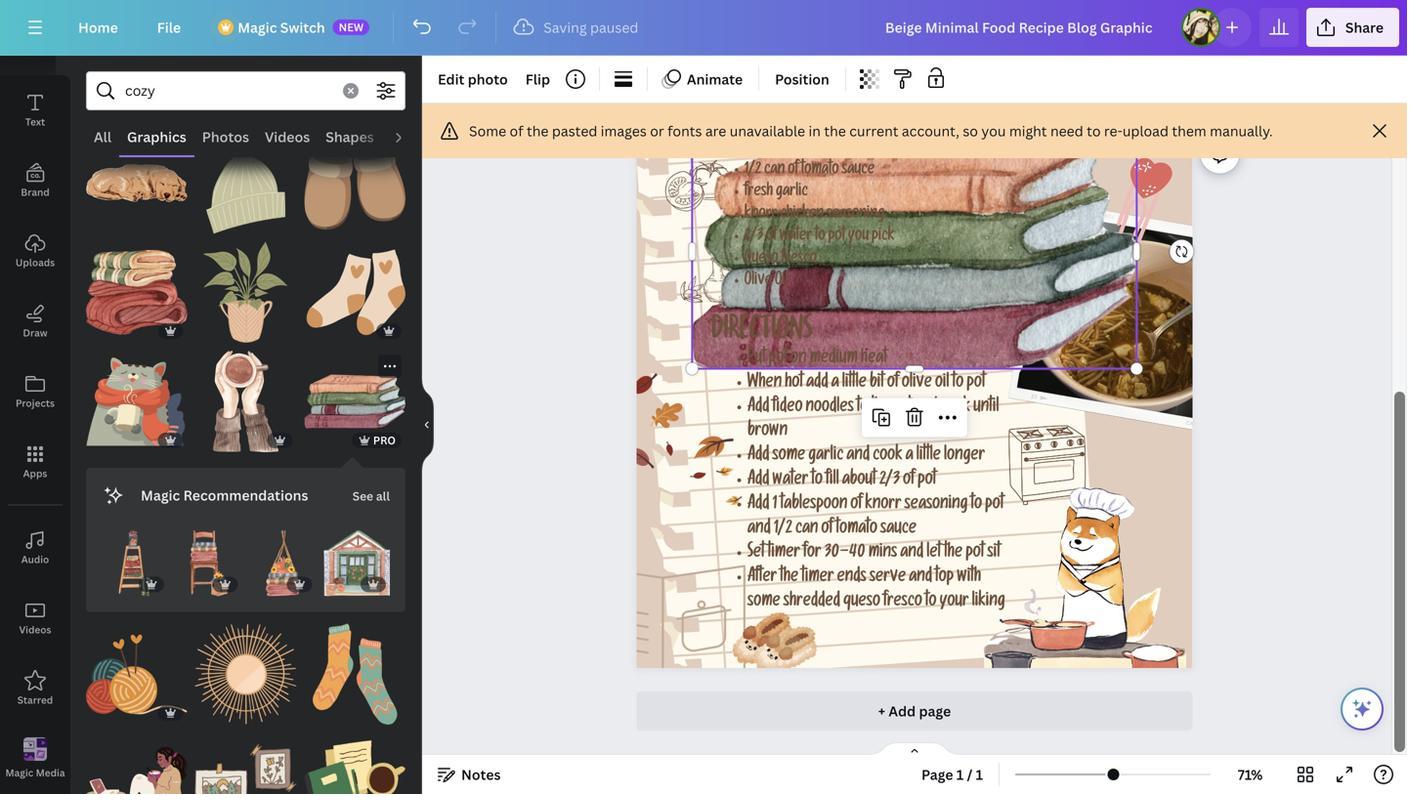 Task type: locate. For each thing, give the bounding box(es) containing it.
0 vertical spatial audio button
[[382, 118, 437, 155]]

garlic up fill
[[809, 448, 844, 466]]

brand
[[21, 186, 50, 199]]

oil
[[775, 274, 789, 291]]

1 horizontal spatial 2/3
[[880, 473, 901, 491]]

2 horizontal spatial cozy autumn farmgouse decor image
[[250, 531, 316, 597]]

1 vertical spatial garlic
[[809, 448, 844, 466]]

1 vertical spatial you
[[848, 229, 869, 246]]

0 horizontal spatial audio button
[[0, 513, 70, 584]]

seasoning inside 1/2 can of tomato sauce fresh garlic knorr chicken seasoning 2/3 of water to pot you pick queso fresco olive oil
[[827, 207, 885, 224]]

group
[[86, 133, 187, 234], [195, 133, 297, 234], [304, 133, 406, 234], [86, 230, 187, 343], [195, 230, 297, 343], [304, 230, 406, 343], [86, 339, 187, 452], [195, 339, 297, 452], [176, 519, 242, 597], [324, 519, 390, 597], [102, 531, 168, 597], [250, 531, 316, 597], [195, 613, 297, 726], [86, 624, 187, 726], [304, 624, 406, 726], [86, 722, 187, 795], [195, 722, 297, 795], [304, 722, 406, 795]]

add
[[748, 400, 770, 418], [748, 448, 770, 466], [748, 473, 770, 491], [748, 497, 770, 515], [889, 702, 916, 721]]

heat
[[861, 351, 888, 369]]

page
[[922, 766, 954, 785]]

1 horizontal spatial sauce
[[881, 521, 917, 539]]

videos up starred button
[[19, 624, 51, 637]]

the left pasted
[[527, 122, 549, 140]]

seasoning inside put pot on medium heat when hot add a little bit of olive oil to pot add fideo noodles to the pot and cook until brown add some garlic and cook a little longer add water to fill about 2/3 of pot add 1 tablespoon of knorr seasoning to pot and 1/2 can of tomato sauce set timer for 30-40 mins and let the pot sit after the timer ends serve and top with some shredded queso fresco to your liking
[[905, 497, 968, 515]]

sauce inside 1/2 can of tomato sauce fresh garlic knorr chicken seasoning 2/3 of water to pot you pick queso fresco olive oil
[[842, 163, 875, 179]]

0 horizontal spatial little
[[843, 375, 867, 393]]

and left 'let'
[[901, 546, 924, 564]]

little left "bit"
[[843, 375, 867, 393]]

0 vertical spatial tomato
[[802, 163, 840, 179]]

little left longer
[[917, 448, 942, 466]]

magic media
[[5, 767, 65, 780]]

garlic inside 1/2 can of tomato sauce fresh garlic knorr chicken seasoning 2/3 of water to pot you pick queso fresco olive oil
[[776, 185, 808, 202]]

of right "bit"
[[888, 375, 899, 393]]

can inside put pot on medium heat when hot add a little bit of olive oil to pot add fideo noodles to the pot and cook until brown add some garlic and cook a little longer add water to fill about 2/3 of pot add 1 tablespoon of knorr seasoning to pot and 1/2 can of tomato sauce set timer for 30-40 mins and let the pot sit after the timer ends serve and top with some shredded queso fresco to your liking
[[796, 521, 819, 539]]

gas stove, kitchenware , cooking cartoon doodle. image
[[1009, 425, 1086, 506]]

text button
[[0, 75, 70, 146]]

garlic
[[776, 185, 808, 202], [809, 448, 844, 466]]

timer
[[768, 546, 801, 564], [802, 570, 835, 588]]

0 vertical spatial a
[[832, 375, 840, 393]]

hand drawn mental health day activities watching eating full body image
[[86, 733, 187, 795]]

water inside put pot on medium heat when hot add a little bit of olive oil to pot add fideo noodles to the pot and cook until brown add some garlic and cook a little longer add water to fill about 2/3 of pot add 1 tablespoon of knorr seasoning to pot and 1/2 can of tomato sauce set timer for 30-40 mins and let the pot sit after the timer ends serve and top with some shredded queso fresco to your liking
[[773, 473, 809, 491]]

the right after
[[781, 570, 799, 588]]

seasoning up pick
[[827, 207, 885, 224]]

pot right about
[[918, 473, 937, 491]]

1 left /
[[957, 766, 964, 785]]

pot left on
[[769, 351, 788, 369]]

0 vertical spatial 2/3
[[745, 229, 764, 246]]

and left top on the bottom right
[[910, 570, 933, 588]]

1 right /
[[976, 766, 984, 785]]

hide image
[[421, 378, 434, 472]]

hot
[[785, 375, 804, 393]]

cute cozy socks image
[[304, 242, 406, 343]]

magic left media in the bottom left of the page
[[5, 767, 33, 780]]

to left re-
[[1087, 122, 1101, 140]]

about
[[843, 473, 877, 491]]

a
[[832, 375, 840, 393], [906, 448, 914, 466]]

farfalle pasta illustration image
[[846, 112, 901, 160]]

0 vertical spatial you
[[982, 122, 1006, 140]]

file
[[157, 18, 181, 37]]

1 horizontal spatial videos button
[[257, 118, 318, 155]]

chicken
[[781, 207, 824, 224]]

sauce
[[842, 163, 875, 179], [881, 521, 917, 539]]

1 vertical spatial audio button
[[0, 513, 70, 584]]

0 vertical spatial magic
[[238, 18, 277, 37]]

magic left recommendations
[[141, 486, 180, 505]]

and up about
[[847, 448, 870, 466]]

cozy autumn farmgouse decor image
[[102, 531, 168, 597], [176, 531, 242, 597], [250, 531, 316, 597]]

0 horizontal spatial videos button
[[0, 584, 70, 654]]

0 horizontal spatial garlic
[[776, 185, 808, 202]]

0 horizontal spatial 1
[[773, 497, 778, 515]]

knorr inside 1/2 can of tomato sauce fresh garlic knorr chicken seasoning 2/3 of water to pot you pick queso fresco olive oil
[[745, 207, 778, 224]]

sauce down farfalle pasta illustration image
[[842, 163, 875, 179]]

recommendations
[[183, 486, 308, 505]]

audio right "shapes"
[[390, 128, 429, 146]]

pick
[[872, 229, 895, 246]]

water down chicken
[[780, 229, 813, 246]]

1 horizontal spatial fresco
[[884, 594, 923, 612]]

3 cozy autumn farmgouse decor image from the left
[[250, 531, 316, 597]]

timer right set
[[768, 546, 801, 564]]

videos button up starred at left bottom
[[0, 584, 70, 654]]

uploads button
[[0, 216, 70, 286]]

can
[[765, 163, 786, 179], [796, 521, 819, 539]]

sauce up the mins
[[881, 521, 917, 539]]

2/3 right about
[[880, 473, 901, 491]]

0 horizontal spatial knorr
[[745, 207, 778, 224]]

0 horizontal spatial timer
[[768, 546, 801, 564]]

0 horizontal spatial videos
[[19, 624, 51, 637]]

1 horizontal spatial can
[[796, 521, 819, 539]]

audio down the apps
[[21, 553, 49, 567]]

to left fill
[[812, 473, 823, 491]]

pot left sit
[[966, 546, 985, 564]]

can inside 1/2 can of tomato sauce fresh garlic knorr chicken seasoning 2/3 of water to pot you pick queso fresco olive oil
[[765, 163, 786, 179]]

potted plant in rattan vase image
[[195, 242, 297, 343]]

1 horizontal spatial timer
[[802, 570, 835, 588]]

0 horizontal spatial can
[[765, 163, 786, 179]]

1 vertical spatial sauce
[[881, 521, 917, 539]]

set
[[748, 546, 765, 564]]

magic for magic switch
[[238, 18, 277, 37]]

0 vertical spatial 1/2
[[745, 163, 762, 179]]

all button
[[86, 118, 119, 155]]

starred button
[[0, 654, 70, 724]]

media
[[36, 767, 65, 780]]

1 vertical spatial videos
[[19, 624, 51, 637]]

0 horizontal spatial fresco
[[782, 252, 817, 268]]

olive
[[745, 274, 773, 291]]

0 horizontal spatial sauce
[[842, 163, 875, 179]]

1 horizontal spatial garlic
[[809, 448, 844, 466]]

videos button right photos
[[257, 118, 318, 155]]

show pages image
[[868, 742, 962, 758]]

water up tablespoon
[[773, 473, 809, 491]]

timer down for
[[802, 570, 835, 588]]

you inside 1/2 can of tomato sauce fresh garlic knorr chicken seasoning 2/3 of water to pot you pick queso fresco olive oil
[[848, 229, 869, 246]]

1 vertical spatial tomato
[[836, 521, 878, 539]]

fresco up oil
[[782, 252, 817, 268]]

knorr down about
[[866, 497, 902, 515]]

videos right photos
[[265, 128, 310, 146]]

some of the pasted images or fonts are unavailable in the current account, so you might need to re-upload them manually.
[[469, 122, 1273, 140]]

1 vertical spatial some
[[748, 594, 781, 612]]

for
[[804, 546, 822, 564]]

1/2 inside put pot on medium heat when hot add a little bit of olive oil to pot add fideo noodles to the pot and cook until brown add some garlic and cook a little longer add water to fill about 2/3 of pot add 1 tablespoon of knorr seasoning to pot and 1/2 can of tomato sauce set timer for 30-40 mins and let the pot sit after the timer ends serve and top with some shredded queso fresco to your liking
[[774, 521, 793, 539]]

a right add
[[832, 375, 840, 393]]

the
[[527, 122, 549, 140], [824, 122, 846, 140], [872, 400, 890, 418], [945, 546, 963, 564], [781, 570, 799, 588]]

1 horizontal spatial 1
[[957, 766, 964, 785]]

1 horizontal spatial little
[[917, 448, 942, 466]]

0 vertical spatial videos
[[265, 128, 310, 146]]

0 vertical spatial some
[[773, 448, 806, 466]]

some down after
[[748, 594, 781, 612]]

can up fresh
[[765, 163, 786, 179]]

1 vertical spatial a
[[906, 448, 914, 466]]

1 horizontal spatial cook
[[941, 400, 971, 418]]

0 vertical spatial timer
[[768, 546, 801, 564]]

1 vertical spatial videos button
[[0, 584, 70, 654]]

1 horizontal spatial knorr
[[866, 497, 902, 515]]

saving paused
[[544, 18, 639, 37]]

fresco down serve
[[884, 594, 923, 612]]

audio button down the apps
[[0, 513, 70, 584]]

watercolor books image
[[304, 351, 406, 452]]

of right some
[[510, 122, 524, 140]]

0 horizontal spatial seasoning
[[827, 207, 885, 224]]

1 vertical spatial fresco
[[884, 594, 923, 612]]

seasoning up 'let'
[[905, 497, 968, 515]]

1 vertical spatial timer
[[802, 570, 835, 588]]

0 vertical spatial sauce
[[842, 163, 875, 179]]

videos button
[[257, 118, 318, 155], [0, 584, 70, 654]]

can up for
[[796, 521, 819, 539]]

garlic up chicken
[[776, 185, 808, 202]]

1 horizontal spatial audio
[[390, 128, 429, 146]]

videos
[[265, 128, 310, 146], [19, 624, 51, 637]]

2 horizontal spatial magic
[[238, 18, 277, 37]]

2/3 up queso
[[745, 229, 764, 246]]

see
[[353, 488, 373, 504]]

1 horizontal spatial you
[[982, 122, 1006, 140]]

share button
[[1307, 8, 1400, 47]]

to
[[1087, 122, 1101, 140], [816, 229, 826, 246], [953, 375, 964, 393], [857, 400, 869, 418], [812, 473, 823, 491], [971, 497, 983, 515], [926, 594, 937, 612]]

to inside 1/2 can of tomato sauce fresh garlic knorr chicken seasoning 2/3 of water to pot you pick queso fresco olive oil
[[816, 229, 826, 246]]

sit
[[988, 546, 1001, 564]]

pot left pick
[[829, 229, 846, 246]]

text
[[25, 115, 45, 129]]

christmas gouache dog sleeping cozy image
[[86, 133, 187, 234]]

1 vertical spatial 1/2
[[774, 521, 793, 539]]

1 horizontal spatial cozy autumn farmgouse decor image
[[176, 531, 242, 597]]

graphics
[[127, 128, 187, 146]]

pot up until
[[967, 375, 986, 393]]

tomato
[[802, 163, 840, 179], [836, 521, 878, 539]]

notes
[[461, 766, 501, 785]]

water
[[780, 229, 813, 246], [773, 473, 809, 491]]

tomato down the in
[[802, 163, 840, 179]]

magic inside main menu bar
[[238, 18, 277, 37]]

tomato up 40 in the bottom of the page
[[836, 521, 878, 539]]

1 horizontal spatial a
[[906, 448, 914, 466]]

1 vertical spatial 2/3
[[880, 473, 901, 491]]

audio button right "shapes"
[[382, 118, 437, 155]]

animate
[[687, 70, 743, 88]]

0 horizontal spatial you
[[848, 229, 869, 246]]

0 horizontal spatial 2/3
[[745, 229, 764, 246]]

0 vertical spatial can
[[765, 163, 786, 179]]

add inside button
[[889, 702, 916, 721]]

pot down olive
[[893, 400, 912, 418]]

magic for magic media
[[5, 767, 33, 780]]

1/2 up fresh
[[745, 163, 762, 179]]

1 horizontal spatial 1/2
[[774, 521, 793, 539]]

0 vertical spatial water
[[780, 229, 813, 246]]

1 vertical spatial can
[[796, 521, 819, 539]]

1 vertical spatial seasoning
[[905, 497, 968, 515]]

olive
[[902, 375, 933, 393]]

1 vertical spatial water
[[773, 473, 809, 491]]

a left longer
[[906, 448, 914, 466]]

audio button
[[382, 118, 437, 155], [0, 513, 70, 584]]

notes button
[[430, 760, 509, 791]]

put pot on medium heat when hot add a little bit of olive oil to pot add fideo noodles to the pot and cook until brown add some garlic and cook a little longer add water to fill about 2/3 of pot add 1 tablespoon of knorr seasoning to pot and 1/2 can of tomato sauce set timer for 30-40 mins and let the pot sit after the timer ends serve and top with some shredded queso fresco to your liking
[[748, 351, 1006, 612]]

pasted
[[552, 122, 598, 140]]

magic inside magic media button
[[5, 767, 33, 780]]

put
[[748, 351, 766, 369]]

new
[[339, 20, 364, 34]]

serve
[[870, 570, 907, 588]]

unavailable
[[730, 122, 806, 140]]

watercolor autumn house image
[[324, 531, 390, 597]]

1 horizontal spatial seasoning
[[905, 497, 968, 515]]

0 vertical spatial garlic
[[776, 185, 808, 202]]

knorr
[[745, 207, 778, 224], [866, 497, 902, 515]]

of up queso
[[767, 229, 777, 246]]

1 vertical spatial audio
[[21, 553, 49, 567]]

grey line cookbook icon isolated on white background. cooking book icon. recipe book. fork and knife icons. cutlery symbol.  vector illustration image
[[581, 564, 746, 690]]

some
[[469, 122, 507, 140]]

0 vertical spatial seasoning
[[827, 207, 885, 224]]

and
[[915, 400, 938, 418], [847, 448, 870, 466], [748, 521, 771, 539], [901, 546, 924, 564], [910, 570, 933, 588]]

to down chicken
[[816, 229, 826, 246]]

0 horizontal spatial 1/2
[[745, 163, 762, 179]]

seasoning
[[827, 207, 885, 224], [905, 497, 968, 515]]

projects button
[[0, 357, 70, 427]]

magic left switch
[[238, 18, 277, 37]]

2 vertical spatial magic
[[5, 767, 33, 780]]

cook
[[941, 400, 971, 418], [873, 448, 903, 466]]

tablespoon
[[781, 497, 848, 515]]

knorr down fresh
[[745, 207, 778, 224]]

1 horizontal spatial audio button
[[382, 118, 437, 155]]

0 horizontal spatial cook
[[873, 448, 903, 466]]

elements
[[13, 45, 57, 58]]

some down the brown
[[773, 448, 806, 466]]

1 horizontal spatial magic
[[141, 486, 180, 505]]

file button
[[142, 8, 197, 47]]

until
[[974, 400, 1000, 418]]

to right 'noodles' in the bottom of the page
[[857, 400, 869, 418]]

cook up about
[[873, 448, 903, 466]]

1 vertical spatial magic
[[141, 486, 180, 505]]

you right so
[[982, 122, 1006, 140]]

fresco inside 1/2 can of tomato sauce fresh garlic knorr chicken seasoning 2/3 of water to pot you pick queso fresco olive oil
[[782, 252, 817, 268]]

brown
[[748, 424, 788, 442]]

0 horizontal spatial magic
[[5, 767, 33, 780]]

1 vertical spatial knorr
[[866, 497, 902, 515]]

0 vertical spatial knorr
[[745, 207, 778, 224]]

1
[[773, 497, 778, 515], [957, 766, 964, 785], [976, 766, 984, 785]]

2 horizontal spatial 1
[[976, 766, 984, 785]]

Design title text field
[[870, 8, 1174, 47]]

1/2 down tablespoon
[[774, 521, 793, 539]]

starred
[[17, 694, 53, 707]]

1 left tablespoon
[[773, 497, 778, 515]]

0 vertical spatial cook
[[941, 400, 971, 418]]

you left pick
[[848, 229, 869, 246]]

1/2
[[745, 163, 762, 179], [774, 521, 793, 539]]

0 horizontal spatial a
[[832, 375, 840, 393]]

when
[[748, 375, 782, 393]]

0 vertical spatial fresco
[[782, 252, 817, 268]]

cook down oil at the right top
[[941, 400, 971, 418]]

0 horizontal spatial cozy autumn farmgouse decor image
[[102, 531, 168, 597]]

2/3
[[745, 229, 764, 246], [880, 473, 901, 491]]

+ add page button
[[637, 692, 1193, 731]]



Task type: describe. For each thing, give the bounding box(es) containing it.
switch
[[280, 18, 325, 37]]

cute comfy crew socks clothing image
[[304, 624, 406, 726]]

sun mirror illustration image
[[195, 624, 297, 726]]

graphics button
[[119, 118, 194, 155]]

magic switch
[[238, 18, 325, 37]]

the down "bit"
[[872, 400, 890, 418]]

watercolor hands holding a coffee image
[[195, 351, 297, 452]]

pro group
[[304, 351, 406, 452]]

liking
[[972, 594, 1006, 612]]

/
[[967, 766, 973, 785]]

top
[[936, 570, 955, 588]]

bit
[[870, 375, 885, 393]]

1/2 can of tomato sauce fresh garlic knorr chicken seasoning 2/3 of water to pot you pick queso fresco olive oil
[[745, 163, 895, 291]]

water inside 1/2 can of tomato sauce fresh garlic knorr chicken seasoning 2/3 of water to pot you pick queso fresco olive oil
[[780, 229, 813, 246]]

1 inside put pot on medium heat when hot add a little bit of olive oil to pot add fideo noodles to the pot and cook until brown add some garlic and cook a little longer add water to fill about 2/3 of pot add 1 tablespoon of knorr seasoning to pot and 1/2 can of tomato sauce set timer for 30-40 mins and let the pot sit after the timer ends serve and top with some shredded queso fresco to your liking
[[773, 497, 778, 515]]

apps button
[[0, 427, 70, 498]]

or
[[650, 122, 664, 140]]

simple cute study close up posters image
[[195, 733, 297, 795]]

of right about
[[904, 473, 915, 491]]

re-
[[1105, 122, 1123, 140]]

photo
[[468, 70, 508, 88]]

of up 30-
[[822, 521, 833, 539]]

need
[[1051, 122, 1084, 140]]

71% button
[[1219, 760, 1283, 791]]

saving
[[544, 18, 587, 37]]

0 vertical spatial videos button
[[257, 118, 318, 155]]

1 horizontal spatial videos
[[265, 128, 310, 146]]

paused
[[590, 18, 639, 37]]

2 cozy autumn farmgouse decor image from the left
[[176, 531, 242, 597]]

uploads
[[15, 256, 55, 269]]

apps
[[23, 467, 47, 480]]

cozy winter beanie vector image
[[195, 133, 297, 234]]

1/2 inside 1/2 can of tomato sauce fresh garlic knorr chicken seasoning 2/3 of water to pot you pick queso fresco olive oil
[[745, 163, 762, 179]]

current
[[850, 122, 899, 140]]

garlic inside put pot on medium heat when hot add a little bit of olive oil to pot add fideo noodles to the pot and cook until brown add some garlic and cook a little longer add water to fill about 2/3 of pot add 1 tablespoon of knorr seasoning to pot and 1/2 can of tomato sauce set timer for 30-40 mins and let the pot sit after the timer ends serve and top with some shredded queso fresco to your liking
[[809, 448, 844, 466]]

shapes button
[[318, 118, 382, 155]]

draw
[[23, 327, 47, 340]]

shredded
[[784, 594, 841, 612]]

images
[[601, 122, 647, 140]]

pro
[[373, 433, 396, 448]]

71%
[[1238, 766, 1263, 785]]

position button
[[768, 64, 838, 95]]

saving paused status
[[505, 16, 649, 39]]

tomato inside 1/2 can of tomato sauce fresh garlic knorr chicken seasoning 2/3 of water to pot you pick queso fresco olive oil
[[802, 163, 840, 179]]

photos button
[[194, 118, 257, 155]]

magic for magic recommendations
[[141, 486, 180, 505]]

are
[[706, 122, 727, 140]]

to right oil at the right top
[[953, 375, 964, 393]]

projects
[[16, 397, 55, 410]]

coffee with with books and pen image
[[304, 733, 406, 795]]

knitting image
[[86, 624, 187, 726]]

your
[[940, 594, 969, 612]]

mins
[[869, 546, 898, 564]]

+
[[879, 702, 886, 721]]

main menu bar
[[0, 0, 1408, 56]]

1 vertical spatial cook
[[873, 448, 903, 466]]

them
[[1173, 122, 1207, 140]]

pot up sit
[[986, 497, 1004, 515]]

knorr inside put pot on medium heat when hot add a little bit of olive oil to pot add fideo noodles to the pot and cook until brown add some garlic and cook a little longer add water to fill about 2/3 of pot add 1 tablespoon of knorr seasoning to pot and 1/2 can of tomato sauce set timer for 30-40 mins and let the pot sit after the timer ends serve and top with some shredded queso fresco to your liking
[[866, 497, 902, 515]]

of up chicken
[[788, 163, 799, 179]]

medium
[[810, 351, 858, 369]]

longer
[[945, 448, 986, 466]]

olive oil hand drawn image
[[681, 252, 743, 307]]

brand button
[[0, 146, 70, 216]]

edit photo button
[[430, 64, 516, 95]]

shapes
[[326, 128, 374, 146]]

ends
[[838, 570, 867, 588]]

queso
[[745, 252, 779, 268]]

animate button
[[656, 64, 751, 95]]

the right the in
[[824, 122, 846, 140]]

oil
[[936, 375, 950, 393]]

account,
[[902, 122, 960, 140]]

position
[[775, 70, 830, 88]]

Search elements search field
[[125, 72, 331, 109]]

30-
[[825, 546, 850, 564]]

to left your
[[926, 594, 937, 612]]

fill
[[826, 473, 840, 491]]

pot inside 1/2 can of tomato sauce fresh garlic knorr chicken seasoning 2/3 of water to pot you pick queso fresco olive oil
[[829, 229, 846, 246]]

with
[[958, 570, 982, 588]]

so
[[963, 122, 979, 140]]

1 cozy autumn farmgouse decor image from the left
[[102, 531, 168, 597]]

+ add page
[[879, 702, 951, 721]]

tomato inside put pot on medium heat when hot add a little bit of olive oil to pot add fideo noodles to the pot and cook until brown add some garlic and cook a little longer add water to fill about 2/3 of pot add 1 tablespoon of knorr seasoning to pot and 1/2 can of tomato sauce set timer for 30-40 mins and let the pot sit after the timer ends serve and top with some shredded queso fresco to your liking
[[836, 521, 878, 539]]

footwear colored textile soft slippers hotel room accessories image
[[304, 133, 406, 234]]

all
[[376, 488, 390, 504]]

fresco inside put pot on medium heat when hot add a little bit of olive oil to pot add fideo noodles to the pot and cook until brown add some garlic and cook a little longer add water to fill about 2/3 of pot add 1 tablespoon of knorr seasoning to pot and 1/2 can of tomato sauce set timer for 30-40 mins and let the pot sit after the timer ends serve and top with some shredded queso fresco to your liking
[[884, 594, 923, 612]]

on
[[791, 351, 807, 369]]

1 vertical spatial little
[[917, 448, 942, 466]]

0 vertical spatial audio
[[390, 128, 429, 146]]

flip button
[[518, 64, 558, 95]]

0 vertical spatial little
[[843, 375, 867, 393]]

2/3 inside 1/2 can of tomato sauce fresh garlic knorr chicken seasoning 2/3 of water to pot you pick queso fresco olive oil
[[745, 229, 764, 246]]

directions
[[712, 320, 813, 349]]

draw button
[[0, 286, 70, 357]]

flip
[[526, 70, 550, 88]]

elements button
[[0, 5, 70, 75]]

after
[[748, 570, 778, 588]]

manually.
[[1210, 122, 1273, 140]]

edit photo
[[438, 70, 508, 88]]

fresh
[[745, 185, 773, 202]]

fideo
[[773, 400, 803, 418]]

photos
[[202, 128, 249, 146]]

page 1 / 1
[[922, 766, 984, 785]]

cat with scarf enjoying hot drink image
[[86, 351, 187, 452]]

cozy autumn blanket image
[[86, 242, 187, 343]]

canva assistant image
[[1351, 698, 1375, 721]]

and up set
[[748, 521, 771, 539]]

and down olive
[[915, 400, 938, 418]]

page
[[919, 702, 951, 721]]

let
[[927, 546, 942, 564]]

the right 'let'
[[945, 546, 963, 564]]

to down longer
[[971, 497, 983, 515]]

sauce inside put pot on medium heat when hot add a little bit of olive oil to pot add fideo noodles to the pot and cook until brown add some garlic and cook a little longer add water to fill about 2/3 of pot add 1 tablespoon of knorr seasoning to pot and 1/2 can of tomato sauce set timer for 30-40 mins and let the pot sit after the timer ends serve and top with some shredded queso fresco to your liking
[[881, 521, 917, 539]]

0 horizontal spatial audio
[[21, 553, 49, 567]]

2/3 inside put pot on medium heat when hot add a little bit of olive oil to pot add fideo noodles to the pot and cook until brown add some garlic and cook a little longer add water to fill about 2/3 of pot add 1 tablespoon of knorr seasoning to pot and 1/2 can of tomato sauce set timer for 30-40 mins and let the pot sit after the timer ends serve and top with some shredded queso fresco to your liking
[[880, 473, 901, 491]]

share
[[1346, 18, 1384, 37]]

40
[[850, 546, 866, 564]]

of down about
[[851, 497, 863, 515]]

see all
[[353, 488, 390, 504]]

noodles
[[806, 400, 854, 418]]

all
[[94, 128, 111, 146]]

queso
[[844, 594, 881, 612]]



Task type: vqa. For each thing, say whether or not it's contained in the screenshot.
the right can
yes



